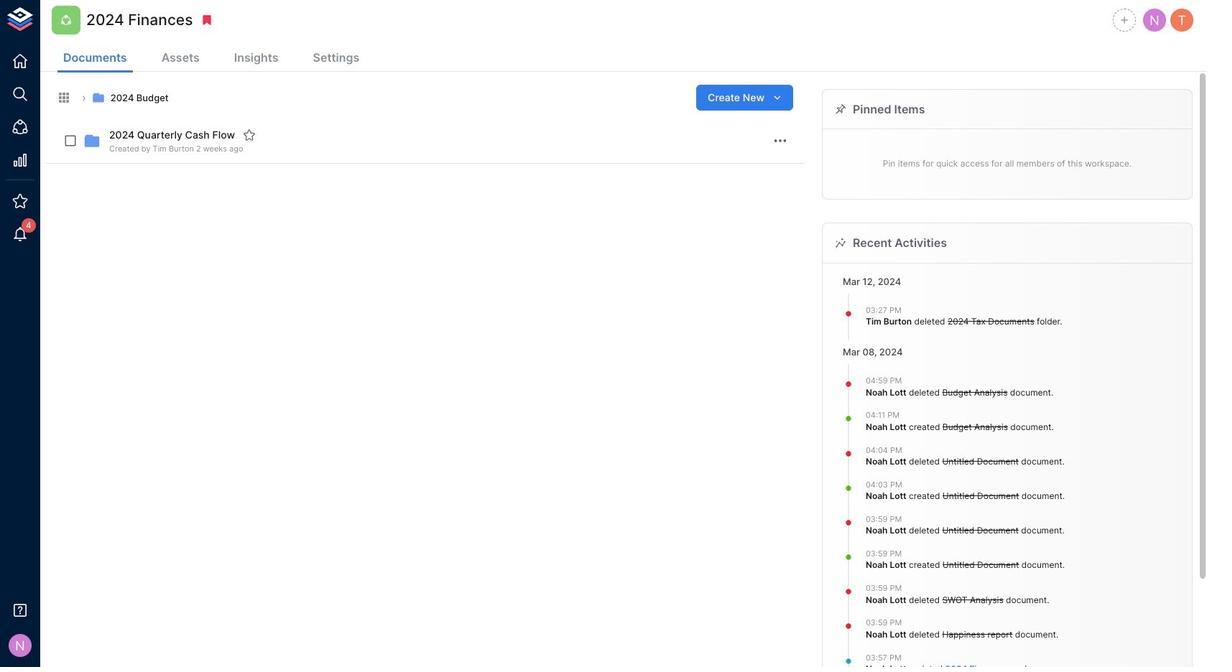 Task type: vqa. For each thing, say whether or not it's contained in the screenshot.
REMOVE BOOKMARK icon
yes



Task type: locate. For each thing, give the bounding box(es) containing it.
remove bookmark image
[[201, 14, 214, 27]]

favorite image
[[243, 129, 256, 142]]



